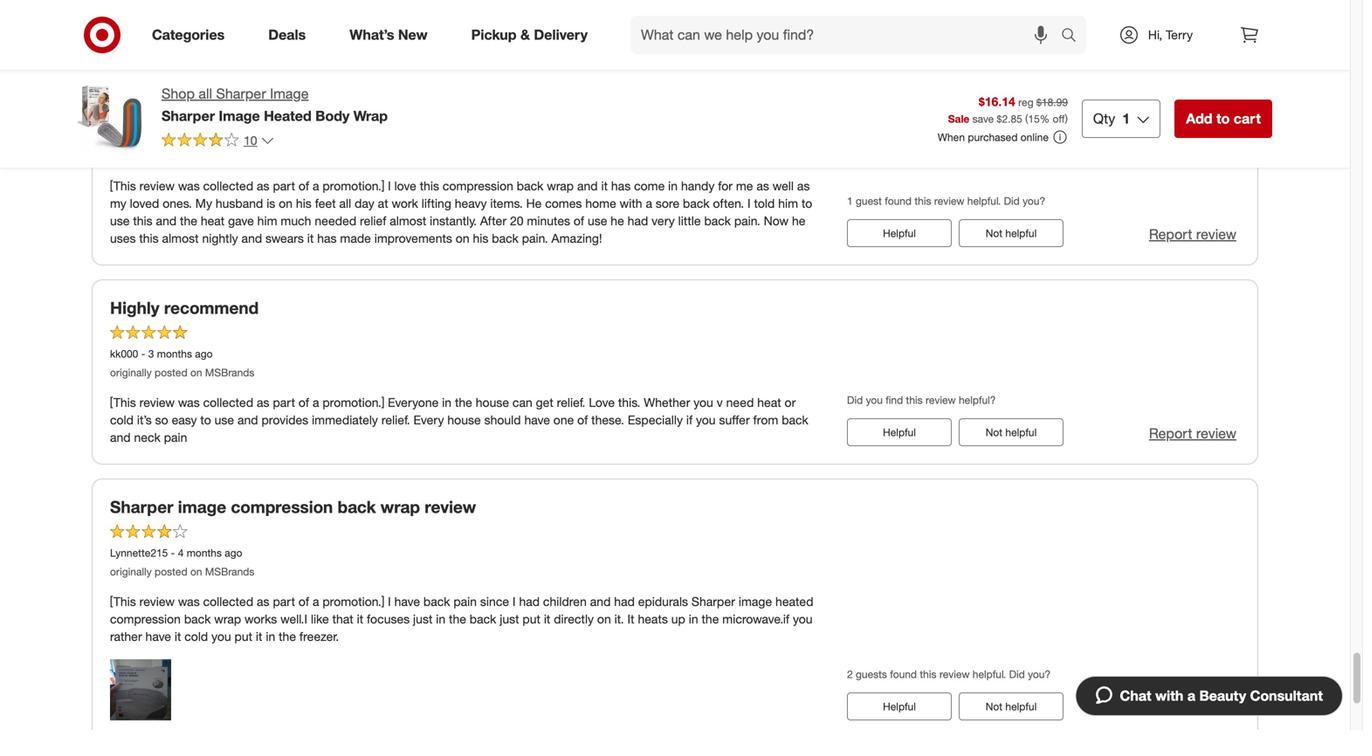 Task type: describe. For each thing, give the bounding box(es) containing it.
the right up
[[702, 611, 719, 627]]

it right 'rather'
[[175, 629, 181, 644]]

1 horizontal spatial almost
[[390, 213, 426, 228]]

(
[[1026, 112, 1028, 125]]

swears
[[266, 230, 304, 246]]

&
[[521, 26, 530, 43]]

0 vertical spatial has
[[611, 178, 631, 193]]

part for recommend
[[273, 395, 295, 410]]

it up "home"
[[601, 178, 608, 193]]

is
[[267, 196, 275, 211]]

[this for sharper
[[110, 594, 136, 609]]

promotion.] for sharper image compression back wrap review
[[323, 594, 384, 609]]

0 vertical spatial 1
[[1123, 110, 1130, 127]]

get
[[536, 395, 554, 410]]

sharper down the shop
[[162, 107, 215, 124]]

originally for highly recommend
[[110, 366, 152, 379]]

$16.14
[[979, 94, 1016, 109]]

to inside button
[[1217, 110, 1230, 127]]

a for recommend
[[313, 395, 319, 410]]

categories link
[[137, 16, 246, 54]]

helpful button for guests
[[847, 693, 952, 720]]

%
[[1040, 112, 1050, 125]]

had up it.
[[614, 594, 635, 609]]

gave
[[228, 213, 254, 228]]

delivery
[[534, 26, 588, 43]]

msbrands inside lynnette215 - 4 months ago originally posted on msbrands
[[205, 565, 255, 578]]

2 horizontal spatial use
[[588, 213, 607, 228]]

helpful for 1 guest found this review helpful. did you?
[[1006, 227, 1037, 240]]

heated
[[264, 107, 312, 124]]

the right focuses
[[449, 611, 466, 627]]

especially
[[628, 412, 683, 427]]

guest review image 1 of 1, zoom in image
[[110, 659, 171, 720]]

cold inside [this review was collected as part of a promotion.] everyone in the house can get relief. love this. whether you v need heat or cold it's so easy to use and provides immediately relief. every house should have one of these. especially if you suffer from back and neck pain
[[110, 412, 134, 427]]

little
[[678, 213, 701, 228]]

1 horizontal spatial pain.
[[734, 213, 761, 228]]

with inside the [this review was collected as part of a promotion.] i love this compression back wrap and it has come in handy for me as well as my loved ones. my husband is on his feet all day at work lifting heavy items. he comes home with a sore back often. i told him to use this and the heat gave him much needed relief almost instantly. after 20 minutes of use he had very little back pain. now he uses this almost nightly and swears it has made improvements on his back pain. amazing!
[[620, 196, 642, 211]]

immediately
[[312, 412, 378, 427]]

$16.14 reg $18.99 sale save $ 2.85 ( 15 % off )
[[948, 94, 1068, 125]]

day
[[355, 196, 375, 211]]

helpful. for 1 guest found this review helpful. did you?
[[968, 195, 1001, 208]]

helpful for did you find this review helpful?
[[1006, 426, 1037, 439]]

focuses
[[367, 611, 410, 627]]

it
[[628, 611, 635, 627]]

report review for sharper image compression back wrap review
[[1149, 699, 1237, 716]]

not helpful button for 1 guest found this review helpful. did you?
[[959, 219, 1064, 247]]

epidurals
[[638, 594, 688, 609]]

1 vertical spatial almost
[[162, 230, 199, 246]]

everyone
[[388, 395, 439, 410]]

have inside [this review was collected as part of a promotion.] everyone in the house can get relief. love this. whether you v need heat or cold it's so easy to use and provides immediately relief. every house should have one of these. especially if you suffer from back and neck pain
[[524, 412, 550, 427]]

in right up
[[689, 611, 698, 627]]

to inside [this review was collected as part of a promotion.] everyone in the house can get relief. love this. whether you v need heat or cold it's so easy to use and provides immediately relief. every house should have one of these. especially if you suffer from back and neck pain
[[200, 412, 211, 427]]

reg
[[1019, 96, 1034, 109]]

as right well
[[797, 178, 810, 193]]

i right since
[[513, 594, 516, 609]]

qty 1
[[1093, 110, 1130, 127]]

love
[[394, 178, 416, 193]]

as for amazing relief!
[[257, 178, 270, 193]]

report for highly recommend
[[1149, 425, 1193, 442]]

2.85
[[1002, 112, 1023, 125]]

- for highly
[[141, 347, 145, 360]]

instantly.
[[430, 213, 477, 228]]

1 not from the top
[[986, 10, 1003, 23]]

[this for amazing
[[110, 178, 136, 193]]

you right if
[[696, 412, 716, 427]]

cold inside '[this review was collected as part of a promotion.] i have back pain since i had children and had epidurals sharper image heated compression back wrap works well.i like that it focuses just in the back just put it directly on it. it heats up in the microwave.if you rather have it cold you put it in the freezer.'
[[185, 629, 208, 644]]

online
[[1021, 131, 1049, 144]]

i up focuses
[[388, 594, 391, 609]]

helpful for you
[[883, 426, 916, 439]]

you left the "find"
[[866, 394, 883, 407]]

20
[[510, 213, 524, 228]]

it down works
[[256, 629, 262, 644]]

[this review was collected as part of a promotion.] i have back pain since i had children and had epidurals sharper image heated compression back wrap works well.i like that it focuses just in the back just put it directly on it. it heats up in the microwave.if you rather have it cold you put it in the freezer.
[[110, 594, 814, 644]]

0 horizontal spatial him
[[257, 213, 277, 228]]

and left neck
[[110, 430, 131, 445]]

1 not helpful button from the top
[[959, 3, 1064, 30]]

0 horizontal spatial use
[[110, 213, 130, 228]]

very
[[652, 213, 675, 228]]

had right since
[[519, 594, 540, 609]]

shellbell1228 - 3 months ago originally posted on msbrands
[[110, 131, 255, 162]]

and up "home"
[[577, 178, 598, 193]]

a down come on the left top
[[646, 196, 652, 211]]

this.
[[618, 395, 641, 410]]

wrap inside the [this review was collected as part of a promotion.] i love this compression back wrap and it has come in handy for me as well as my loved ones. my husband is on his feet all day at work lifting heavy items. he comes home with a sore back often. i told him to use this and the heat gave him much needed relief almost instantly. after 20 minutes of use he had very little back pain. now he uses this almost nightly and swears it has made improvements on his back pain. amazing!
[[547, 178, 574, 193]]

as up told
[[757, 178, 769, 193]]

of up amazing!
[[574, 213, 584, 228]]

this right uses
[[139, 230, 159, 246]]

from
[[753, 412, 778, 427]]

what's new link
[[335, 16, 450, 54]]

new
[[398, 26, 428, 43]]

2 he from the left
[[792, 213, 806, 228]]

1 horizontal spatial relief.
[[557, 395, 586, 410]]

in right focuses
[[436, 611, 446, 627]]

wrap
[[354, 107, 388, 124]]

of for recommend
[[299, 395, 309, 410]]

- inside lynnette215 - 4 months ago originally posted on msbrands
[[171, 546, 175, 560]]

pickup & delivery link
[[456, 16, 610, 54]]

shellbell1228
[[110, 131, 172, 144]]

review inside '[this review was collected as part of a promotion.] i have back pain since i had children and had epidurals sharper image heated compression back wrap works well.i like that it focuses just in the back just put it directly on it. it heats up in the microwave.if you rather have it cold you put it in the freezer.'
[[139, 594, 175, 609]]

of for image
[[299, 594, 309, 609]]

was for recommend
[[178, 395, 200, 410]]

did for 2 guests found this review helpful. did you?
[[1009, 668, 1025, 681]]

sharper image compression back wrap review
[[110, 497, 476, 517]]

terry
[[1166, 27, 1193, 42]]

shop all sharper image sharper image heated body wrap
[[162, 85, 388, 124]]

3 for highly
[[148, 347, 154, 360]]

consultant
[[1250, 687, 1323, 704]]

0 horizontal spatial put
[[235, 629, 252, 644]]

helpful for guest
[[883, 227, 916, 240]]

told
[[754, 196, 775, 211]]

feet
[[315, 196, 336, 211]]

i left told
[[748, 196, 751, 211]]

it right that
[[357, 611, 363, 627]]

1 helpful from the top
[[883, 10, 916, 23]]

often.
[[713, 196, 744, 211]]

items.
[[490, 196, 523, 211]]

0 horizontal spatial 1
[[847, 195, 853, 208]]

1 report from the top
[[1149, 226, 1193, 243]]

1 just from the left
[[413, 611, 433, 627]]

heated
[[776, 594, 814, 609]]

this up the lifting
[[420, 178, 439, 193]]

0 vertical spatial house
[[476, 395, 509, 410]]

my
[[110, 196, 126, 211]]

report review for highly recommend
[[1149, 425, 1237, 442]]

kk000 - 3 months ago originally posted on msbrands
[[110, 347, 255, 379]]

a for image
[[313, 594, 319, 609]]

works
[[245, 611, 277, 627]]

1 vertical spatial house
[[448, 412, 481, 427]]

these.
[[591, 412, 624, 427]]

0 vertical spatial his
[[296, 196, 312, 211]]

- for amazing
[[174, 131, 179, 144]]

on inside shellbell1228 - 3 months ago originally posted on msbrands
[[190, 149, 202, 162]]

did you find this review helpful?
[[847, 394, 996, 407]]

wrap inside '[this review was collected as part of a promotion.] i have back pain since i had children and had epidurals sharper image heated compression back wrap works well.i like that it focuses just in the back just put it directly on it. it heats up in the microwave.if you rather have it cold you put it in the freezer.'
[[214, 611, 241, 627]]

on inside kk000 - 3 months ago originally posted on msbrands
[[190, 366, 202, 379]]

nightly
[[202, 230, 238, 246]]

after
[[480, 213, 507, 228]]

part for relief!
[[273, 178, 295, 193]]

kk000
[[110, 347, 138, 360]]

0 horizontal spatial relief.
[[382, 412, 410, 427]]

me
[[736, 178, 753, 193]]

you left v
[[694, 395, 713, 410]]

part for image
[[273, 594, 295, 609]]

suffer
[[719, 412, 750, 427]]

search button
[[1053, 16, 1095, 58]]

whether
[[644, 395, 690, 410]]

my
[[195, 196, 212, 211]]

was for image
[[178, 594, 200, 609]]

[this for highly
[[110, 395, 136, 410]]

needed
[[315, 213, 357, 228]]

$
[[997, 112, 1002, 125]]

this right guests
[[920, 668, 937, 681]]

of right the one
[[577, 412, 588, 427]]

0 vertical spatial image
[[178, 497, 226, 517]]

as for sharper image compression back wrap review
[[257, 594, 270, 609]]

0 vertical spatial put
[[523, 611, 541, 627]]

sale
[[948, 112, 970, 125]]

a inside "button"
[[1188, 687, 1196, 704]]

1 vertical spatial has
[[317, 230, 337, 246]]

qty
[[1093, 110, 1116, 127]]

the inside the [this review was collected as part of a promotion.] i love this compression back wrap and it has come in handy for me as well as my loved ones. my husband is on his feet all day at work lifting heavy items. he comes home with a sore back often. i told him to use this and the heat gave him much needed relief almost instantly. after 20 minutes of use he had very little back pain. now he uses this almost nightly and swears it has made improvements on his back pain. amazing!
[[180, 213, 197, 228]]

uses
[[110, 230, 136, 246]]

1 he from the left
[[611, 213, 624, 228]]

helpful?
[[959, 394, 996, 407]]

this down loved
[[133, 213, 153, 228]]

up
[[671, 611, 685, 627]]

not for 1 guest found this review helpful. did you?
[[986, 227, 1003, 240]]

not helpful for 2 guests found this review helpful. did you?
[[986, 700, 1037, 713]]

not helpful for did you find this review helpful?
[[986, 426, 1037, 439]]

chat
[[1120, 687, 1152, 704]]

work
[[392, 196, 418, 211]]

like
[[311, 611, 329, 627]]

image inside '[this review was collected as part of a promotion.] i have back pain since i had children and had epidurals sharper image heated compression back wrap works well.i like that it focuses just in the back just put it directly on it. it heats up in the microwave.if you rather have it cold you put it in the freezer.'
[[739, 594, 772, 609]]

in inside the [this review was collected as part of a promotion.] i love this compression back wrap and it has come in handy for me as well as my loved ones. my husband is on his feet all day at work lifting heavy items. he comes home with a sore back often. i told him to use this and the heat gave him much needed relief almost instantly. after 20 minutes of use he had very little back pain. now he uses this almost nightly and swears it has made improvements on his back pain. amazing!
[[668, 178, 678, 193]]

1 vertical spatial have
[[394, 594, 420, 609]]

[this review was collected as part of a promotion.] i love this compression back wrap and it has come in handy for me as well as my loved ones. my husband is on his feet all day at work lifting heavy items. he comes home with a sore back often. i told him to use this and the heat gave him much needed relief almost instantly. after 20 minutes of use he had very little back pain. now he uses this almost nightly and swears it has made improvements on his back pain. amazing!
[[110, 178, 813, 246]]

heat inside [this review was collected as part of a promotion.] everyone in the house can get relief. love this. whether you v need heat or cold it's so easy to use and provides immediately relief. every house should have one of these. especially if you suffer from back and neck pain
[[757, 395, 781, 410]]

collected for image
[[203, 594, 253, 609]]

need
[[726, 395, 754, 410]]

10
[[244, 133, 257, 148]]

i left the love
[[388, 178, 391, 193]]

children
[[543, 594, 587, 609]]

the down well.i
[[279, 629, 296, 644]]

relief!
[[183, 81, 228, 101]]

heavy
[[455, 196, 487, 211]]

0 vertical spatial image
[[270, 85, 309, 102]]

so
[[155, 412, 168, 427]]



Task type: vqa. For each thing, say whether or not it's contained in the screenshot.
third Not from the top
yes



Task type: locate. For each thing, give the bounding box(es) containing it.
[this inside '[this review was collected as part of a promotion.] i have back pain since i had children and had epidurals sharper image heated compression back wrap works well.i like that it focuses just in the back just put it directly on it. it heats up in the microwave.if you rather have it cold you put it in the freezer.'
[[110, 594, 136, 609]]

1 vertical spatial him
[[257, 213, 277, 228]]

promotion.] for highly recommend
[[323, 395, 384, 410]]

in down works
[[266, 629, 275, 644]]

save
[[973, 112, 994, 125]]

msbrands inside shellbell1228 - 3 months ago originally posted on msbrands
[[205, 149, 255, 162]]

1 not helpful from the top
[[986, 10, 1037, 23]]

1 vertical spatial image
[[739, 594, 772, 609]]

not helpful for 1 guest found this review helpful. did you?
[[986, 227, 1037, 240]]

image up 10
[[219, 107, 260, 124]]

ones.
[[163, 196, 192, 211]]

and inside '[this review was collected as part of a promotion.] i have back pain since i had children and had epidurals sharper image heated compression back wrap works well.i like that it focuses just in the back just put it directly on it. it heats up in the microwave.if you rather have it cold you put it in the freezer.'
[[590, 594, 611, 609]]

with right chat
[[1156, 687, 1184, 704]]

months for recommend
[[157, 347, 192, 360]]

was inside [this review was collected as part of a promotion.] everyone in the house can get relief. love this. whether you v need heat or cold it's so easy to use and provides immediately relief. every house should have one of these. especially if you suffer from back and neck pain
[[178, 395, 200, 410]]

1 helpful button from the top
[[847, 3, 952, 30]]

pain left since
[[454, 594, 477, 609]]

originally for amazing relief!
[[110, 149, 152, 162]]

did for 1 guest found this review helpful. did you?
[[1004, 195, 1020, 208]]

2 vertical spatial report
[[1149, 699, 1193, 716]]

2 vertical spatial have
[[145, 629, 171, 644]]

1 vertical spatial did
[[847, 394, 863, 407]]

months for relief!
[[190, 131, 225, 144]]

promotion.] up day
[[323, 178, 384, 193]]

cold left it's
[[110, 412, 134, 427]]

helpful for guests
[[883, 700, 916, 713]]

pain. down told
[[734, 213, 761, 228]]

as inside '[this review was collected as part of a promotion.] i have back pain since i had children and had epidurals sharper image heated compression back wrap works well.i like that it focuses just in the back just put it directly on it. it heats up in the microwave.if you rather have it cold you put it in the freezer.'
[[257, 594, 270, 609]]

husband
[[216, 196, 263, 211]]

2 msbrands from the top
[[205, 366, 255, 379]]

in
[[668, 178, 678, 193], [442, 395, 452, 410], [436, 611, 446, 627], [689, 611, 698, 627], [266, 629, 275, 644]]

months inside shellbell1228 - 3 months ago originally posted on msbrands
[[190, 131, 225, 144]]

compression down provides
[[231, 497, 333, 517]]

of inside '[this review was collected as part of a promotion.] i have back pain since i had children and had epidurals sharper image heated compression back wrap works well.i like that it focuses just in the back just put it directly on it. it heats up in the microwave.if you rather have it cold you put it in the freezer.'
[[299, 594, 309, 609]]

this right the "find"
[[906, 394, 923, 407]]

minutes
[[527, 213, 570, 228]]

collected inside [this review was collected as part of a promotion.] everyone in the house can get relief. love this. whether you v need heat or cold it's so easy to use and provides immediately relief. every house should have one of these. especially if you suffer from back and neck pain
[[203, 395, 253, 410]]

as up provides
[[257, 395, 270, 410]]

2 not from the top
[[986, 227, 1003, 240]]

i
[[388, 178, 391, 193], [748, 196, 751, 211], [388, 594, 391, 609], [513, 594, 516, 609]]

1 horizontal spatial with
[[1156, 687, 1184, 704]]

2 [this from the top
[[110, 395, 136, 410]]

4 helpful button from the top
[[847, 693, 952, 720]]

as
[[257, 178, 270, 193], [757, 178, 769, 193], [797, 178, 810, 193], [257, 395, 270, 410], [257, 594, 270, 609]]

to
[[1217, 110, 1230, 127], [802, 196, 813, 211], [200, 412, 211, 427]]

0 horizontal spatial has
[[317, 230, 337, 246]]

3 not helpful from the top
[[986, 426, 1037, 439]]

you down heated
[[793, 611, 813, 627]]

not for did you find this review helpful?
[[986, 426, 1003, 439]]

back inside [this review was collected as part of a promotion.] everyone in the house can get relief. love this. whether you v need heat or cold it's so easy to use and provides immediately relief. every house should have one of these. especially if you suffer from back and neck pain
[[782, 412, 809, 427]]

pain down the easy on the left
[[164, 430, 187, 445]]

handy
[[681, 178, 715, 193]]

1 vertical spatial compression
[[231, 497, 333, 517]]

posted down 4
[[155, 565, 188, 578]]

0 vertical spatial -
[[174, 131, 179, 144]]

was down lynnette215 - 4 months ago originally posted on msbrands
[[178, 594, 200, 609]]

relief
[[360, 213, 386, 228]]

-
[[174, 131, 179, 144], [141, 347, 145, 360], [171, 546, 175, 560]]

15
[[1028, 112, 1040, 125]]

helpful. for 2 guests found this review helpful. did you?
[[973, 668, 1006, 681]]

was for relief!
[[178, 178, 200, 193]]

1 right qty
[[1123, 110, 1130, 127]]

3 helpful button from the top
[[847, 418, 952, 446]]

1 vertical spatial report review
[[1149, 425, 1237, 442]]

0 vertical spatial with
[[620, 196, 642, 211]]

3 collected from the top
[[203, 594, 253, 609]]

use right the easy on the left
[[215, 412, 234, 427]]

image of sharper image heated body wrap image
[[78, 84, 148, 154]]

0 vertical spatial all
[[199, 85, 212, 102]]

1 vertical spatial all
[[339, 196, 351, 211]]

guests
[[856, 668, 887, 681]]

of for relief!
[[299, 178, 309, 193]]

well
[[773, 178, 794, 193]]

heat inside the [this review was collected as part of a promotion.] i love this compression back wrap and it has come in handy for me as well as my loved ones. my husband is on his feet all day at work lifting heavy items. he comes home with a sore back often. i told him to use this and the heat gave him much needed relief almost instantly. after 20 minutes of use he had very little back pain. now he uses this almost nightly and swears it has made improvements on his back pain. amazing!
[[201, 213, 225, 228]]

him down is
[[257, 213, 277, 228]]

had left very
[[628, 213, 648, 228]]

4 helpful from the top
[[883, 700, 916, 713]]

3 not helpful button from the top
[[959, 418, 1064, 446]]

not left "search" button
[[986, 10, 1003, 23]]

1 msbrands from the top
[[205, 149, 255, 162]]

posted inside shellbell1228 - 3 months ago originally posted on msbrands
[[155, 149, 188, 162]]

helpful for 2 guests found this review helpful. did you?
[[1006, 700, 1037, 713]]

4 helpful from the top
[[1006, 700, 1037, 713]]

3 not from the top
[[986, 426, 1003, 439]]

sharper up 10
[[216, 85, 266, 102]]

2 promotion.] from the top
[[323, 395, 384, 410]]

and down gave
[[242, 230, 262, 246]]

1 vertical spatial helpful.
[[973, 668, 1006, 681]]

1 horizontal spatial compression
[[231, 497, 333, 517]]

back
[[517, 178, 544, 193], [683, 196, 710, 211], [704, 213, 731, 228], [492, 230, 519, 246], [782, 412, 809, 427], [338, 497, 376, 517], [424, 594, 450, 609], [184, 611, 211, 627], [470, 611, 496, 627]]

in inside [this review was collected as part of a promotion.] everyone in the house can get relief. love this. whether you v need heat or cold it's so easy to use and provides immediately relief. every house should have one of these. especially if you suffer from back and neck pain
[[442, 395, 452, 410]]

posted for highly
[[155, 366, 188, 379]]

1 collected from the top
[[203, 178, 253, 193]]

1 vertical spatial [this
[[110, 395, 136, 410]]

2 report from the top
[[1149, 425, 1193, 442]]

part up provides
[[273, 395, 295, 410]]

cold right 'rather'
[[185, 629, 208, 644]]

lifting
[[422, 196, 451, 211]]

promotion.] inside the [this review was collected as part of a promotion.] i love this compression back wrap and it has come in handy for me as well as my loved ones. my husband is on his feet all day at work lifting heavy items. he comes home with a sore back often. i told him to use this and the heat gave him much needed relief almost instantly. after 20 minutes of use he had very little back pain. now he uses this almost nightly and swears it has made improvements on his back pain. amazing!
[[323, 178, 384, 193]]

not down '1 guest found this review helpful. did you?'
[[986, 227, 1003, 240]]

3 msbrands from the top
[[205, 565, 255, 578]]

0 vertical spatial report review button
[[1149, 224, 1237, 244]]

with down come on the left top
[[620, 196, 642, 211]]

relief. down everyone
[[382, 412, 410, 427]]

house
[[476, 395, 509, 410], [448, 412, 481, 427]]

1 horizontal spatial him
[[778, 196, 798, 211]]

a inside [this review was collected as part of a promotion.] everyone in the house can get relief. love this. whether you v need heat or cold it's so easy to use and provides immediately relief. every house should have one of these. especially if you suffer from back and neck pain
[[313, 395, 319, 410]]

not helpful left "search" button
[[986, 10, 1037, 23]]

v
[[717, 395, 723, 410]]

0 vertical spatial 3
[[181, 131, 187, 144]]

months down the "highly recommend"
[[157, 347, 192, 360]]

0 horizontal spatial have
[[145, 629, 171, 644]]

0 vertical spatial have
[[524, 412, 550, 427]]

love
[[589, 395, 615, 410]]

compression inside the [this review was collected as part of a promotion.] i love this compression back wrap and it has come in handy for me as well as my loved ones. my husband is on his feet all day at work lifting heavy items. he comes home with a sore back often. i told him to use this and the heat gave him much needed relief almost instantly. after 20 minutes of use he had very little back pain. now he uses this almost nightly and swears it has made improvements on his back pain. amazing!
[[443, 178, 513, 193]]

[this inside [this review was collected as part of a promotion.] everyone in the house can get relief. love this. whether you v need heat or cold it's so easy to use and provides immediately relief. every house should have one of these. especially if you suffer from back and neck pain
[[110, 395, 136, 410]]

msbrands
[[205, 149, 255, 162], [205, 366, 255, 379], [205, 565, 255, 578]]

the inside [this review was collected as part of a promotion.] everyone in the house can get relief. love this. whether you v need heat or cold it's so easy to use and provides immediately relief. every house should have one of these. especially if you suffer from back and neck pain
[[455, 395, 472, 410]]

you? for 1 guest found this review helpful. did you?
[[1023, 195, 1046, 208]]

pain inside '[this review was collected as part of a promotion.] i have back pain since i had children and had epidurals sharper image heated compression back wrap works well.i like that it focuses just in the back just put it directly on it. it heats up in the microwave.if you rather have it cold you put it in the freezer.'
[[454, 594, 477, 609]]

0 vertical spatial pain.
[[734, 213, 761, 228]]

helpful button for guest
[[847, 219, 952, 247]]

1 horizontal spatial put
[[523, 611, 541, 627]]

2 horizontal spatial to
[[1217, 110, 1230, 127]]

msbrands down recommend
[[205, 366, 255, 379]]

originally inside kk000 - 3 months ago originally posted on msbrands
[[110, 366, 152, 379]]

on inside '[this review was collected as part of a promotion.] i have back pain since i had children and had epidurals sharper image heated compression back wrap works well.i like that it focuses just in the back just put it directly on it. it heats up in the microwave.if you rather have it cold you put it in the freezer.'
[[597, 611, 611, 627]]

review inside the [this review was collected as part of a promotion.] i love this compression back wrap and it has come in handy for me as well as my loved ones. my husband is on his feet all day at work lifting heavy items. he comes home with a sore back often. i told him to use this and the heat gave him much needed relief almost instantly. after 20 minutes of use he had very little back pain. now he uses this almost nightly and swears it has made improvements on his back pain. amazing!
[[139, 178, 175, 193]]

1 helpful from the top
[[1006, 10, 1037, 23]]

msbrands for amazing relief!
[[205, 149, 255, 162]]

3 originally from the top
[[110, 565, 152, 578]]

3 [this from the top
[[110, 594, 136, 609]]

months left 10
[[190, 131, 225, 144]]

posted down shellbell1228
[[155, 149, 188, 162]]

not helpful button down helpful? at the bottom right
[[959, 418, 1064, 446]]

him down well
[[778, 196, 798, 211]]

not helpful button for did you find this review helpful?
[[959, 418, 1064, 446]]

2 vertical spatial part
[[273, 594, 295, 609]]

0 horizontal spatial his
[[296, 196, 312, 211]]

to inside the [this review was collected as part of a promotion.] i love this compression back wrap and it has come in handy for me as well as my loved ones. my husband is on his feet all day at work lifting heavy items. he comes home with a sore back often. i told him to use this and the heat gave him much needed relief almost instantly. after 20 minutes of use he had very little back pain. now he uses this almost nightly and swears it has made improvements on his back pain. amazing!
[[802, 196, 813, 211]]

pain. down the minutes
[[522, 230, 548, 246]]

you down lynnette215 - 4 months ago originally posted on msbrands
[[211, 629, 231, 644]]

guest
[[856, 195, 882, 208]]

0 vertical spatial helpful.
[[968, 195, 1001, 208]]

3 promotion.] from the top
[[323, 594, 384, 609]]

pain inside [this review was collected as part of a promotion.] everyone in the house can get relief. love this. whether you v need heat or cold it's so easy to use and provides immediately relief. every house should have one of these. especially if you suffer from back and neck pain
[[164, 430, 187, 445]]

of up much at the left top of the page
[[299, 178, 309, 193]]

0 horizontal spatial image
[[219, 107, 260, 124]]

1 vertical spatial found
[[890, 668, 917, 681]]

1 vertical spatial his
[[473, 230, 489, 246]]

ago for recommend
[[195, 347, 213, 360]]

1 left the guest
[[847, 195, 853, 208]]

0 horizontal spatial cold
[[110, 412, 134, 427]]

pain.
[[734, 213, 761, 228], [522, 230, 548, 246]]

directly
[[554, 611, 594, 627]]

house right every
[[448, 412, 481, 427]]

ago inside kk000 - 3 months ago originally posted on msbrands
[[195, 347, 213, 360]]

report
[[1149, 226, 1193, 243], [1149, 425, 1193, 442], [1149, 699, 1193, 716]]

2 part from the top
[[273, 395, 295, 410]]

msbrands for highly recommend
[[205, 366, 255, 379]]

he right the now on the top of page
[[792, 213, 806, 228]]

and down ones.
[[156, 213, 177, 228]]

1 horizontal spatial use
[[215, 412, 234, 427]]

2 was from the top
[[178, 395, 200, 410]]

0 vertical spatial found
[[885, 195, 912, 208]]

just
[[413, 611, 433, 627], [500, 611, 519, 627]]

0 vertical spatial you?
[[1023, 195, 1046, 208]]

1 vertical spatial collected
[[203, 395, 253, 410]]

promotion.] inside [this review was collected as part of a promotion.] everyone in the house can get relief. love this. whether you v need heat or cold it's so easy to use and provides immediately relief. every house should have one of these. especially if you suffer from back and neck pain
[[323, 395, 384, 410]]

2 not helpful button from the top
[[959, 219, 1064, 247]]

pain
[[164, 430, 187, 445], [454, 594, 477, 609]]

as inside [this review was collected as part of a promotion.] everyone in the house can get relief. love this. whether you v need heat or cold it's so easy to use and provides immediately relief. every house should have one of these. especially if you suffer from back and neck pain
[[257, 395, 270, 410]]

1 vertical spatial relief.
[[382, 412, 410, 427]]

2 just from the left
[[500, 611, 519, 627]]

0 horizontal spatial just
[[413, 611, 433, 627]]

originally
[[110, 149, 152, 162], [110, 366, 152, 379], [110, 565, 152, 578]]

for
[[718, 178, 733, 193]]

0 vertical spatial ago
[[228, 131, 246, 144]]

not helpful button down '1 guest found this review helpful. did you?'
[[959, 219, 1064, 247]]

1 vertical spatial months
[[157, 347, 192, 360]]

this
[[420, 178, 439, 193], [915, 195, 932, 208], [133, 213, 153, 228], [139, 230, 159, 246], [906, 394, 923, 407], [920, 668, 937, 681]]

in up sore
[[668, 178, 678, 193]]

not helpful down '1 guest found this review helpful. did you?'
[[986, 227, 1037, 240]]

not helpful down helpful? at the bottom right
[[986, 426, 1037, 439]]

2 vertical spatial ago
[[225, 546, 242, 560]]

found for guests
[[890, 668, 917, 681]]

not helpful button for 2 guests found this review helpful. did you?
[[959, 693, 1064, 720]]

promotion.] for amazing relief!
[[323, 178, 384, 193]]

this right the guest
[[915, 195, 932, 208]]

1 horizontal spatial wrap
[[381, 497, 420, 517]]

3 for amazing
[[181, 131, 187, 144]]

almost down work
[[390, 213, 426, 228]]

1 horizontal spatial image
[[270, 85, 309, 102]]

[this inside the [this review was collected as part of a promotion.] i love this compression back wrap and it has come in handy for me as well as my loved ones. my husband is on his feet all day at work lifting heavy items. he comes home with a sore back often. i told him to use this and the heat gave him much needed relief almost instantly. after 20 minutes of use he had very little back pain. now he uses this almost nightly and swears it has made improvements on his back pain. amazing!
[[110, 178, 136, 193]]

2 not helpful from the top
[[986, 227, 1037, 240]]

1 vertical spatial promotion.]
[[323, 395, 384, 410]]

amazing!
[[552, 230, 602, 246]]

1 vertical spatial pain.
[[522, 230, 548, 246]]

to right the easy on the left
[[200, 412, 211, 427]]

all right the shop
[[199, 85, 212, 102]]

1 horizontal spatial image
[[739, 594, 772, 609]]

collected inside '[this review was collected as part of a promotion.] i have back pain since i had children and had epidurals sharper image heated compression back wrap works well.i like that it focuses just in the back just put it directly on it. it heats up in the microwave.if you rather have it cold you put it in the freezer.'
[[203, 594, 253, 609]]

not
[[986, 10, 1003, 23], [986, 227, 1003, 240], [986, 426, 1003, 439], [986, 700, 1003, 713]]

on inside lynnette215 - 4 months ago originally posted on msbrands
[[190, 565, 202, 578]]

2 vertical spatial posted
[[155, 565, 188, 578]]

not helpful button
[[959, 3, 1064, 30], [959, 219, 1064, 247], [959, 418, 1064, 446], [959, 693, 1064, 720]]

- inside kk000 - 3 months ago originally posted on msbrands
[[141, 347, 145, 360]]

1 vertical spatial heat
[[757, 395, 781, 410]]

0 vertical spatial relief.
[[557, 395, 586, 410]]

report review button for highly recommend
[[1149, 423, 1237, 443]]

collected for recommend
[[203, 395, 253, 410]]

collected up works
[[203, 594, 253, 609]]

he
[[526, 196, 542, 211]]

10 link
[[162, 132, 275, 152]]

3 helpful from the top
[[1006, 426, 1037, 439]]

2 vertical spatial months
[[187, 546, 222, 560]]

found for guest
[[885, 195, 912, 208]]

compression up "heavy"
[[443, 178, 513, 193]]

[this up 'rather'
[[110, 594, 136, 609]]

0 vertical spatial did
[[1004, 195, 1020, 208]]

1 horizontal spatial to
[[802, 196, 813, 211]]

compression inside '[this review was collected as part of a promotion.] i have back pain since i had children and had epidurals sharper image heated compression back wrap works well.i like that it focuses just in the back just put it directly on it. it heats up in the microwave.if you rather have it cold you put it in the freezer.'
[[110, 611, 181, 627]]

review inside [this review was collected as part of a promotion.] everyone in the house can get relief. love this. whether you v need heat or cold it's so easy to use and provides immediately relief. every house should have one of these. especially if you suffer from back and neck pain
[[139, 395, 175, 410]]

ago for relief!
[[228, 131, 246, 144]]

0 horizontal spatial he
[[611, 213, 624, 228]]

1 vertical spatial part
[[273, 395, 295, 410]]

when purchased online
[[938, 131, 1049, 144]]

sore
[[656, 196, 680, 211]]

2 helpful from the top
[[883, 227, 916, 240]]

part inside [this review was collected as part of a promotion.] everyone in the house can get relief. love this. whether you v need heat or cold it's so easy to use and provides immediately relief. every house should have one of these. especially if you suffer from back and neck pain
[[273, 395, 295, 410]]

ago inside lynnette215 - 4 months ago originally posted on msbrands
[[225, 546, 242, 560]]

shop
[[162, 85, 195, 102]]

add to cart button
[[1175, 100, 1273, 138]]

2 guests found this review helpful. did you?
[[847, 668, 1051, 681]]

helpful button
[[847, 3, 952, 30], [847, 219, 952, 247], [847, 418, 952, 446], [847, 693, 952, 720]]

1 report review button from the top
[[1149, 224, 1237, 244]]

part inside the [this review was collected as part of a promotion.] i love this compression back wrap and it has come in handy for me as well as my loved ones. my husband is on his feet all day at work lifting heavy items. he comes home with a sore back often. i told him to use this and the heat gave him much needed relief almost instantly. after 20 minutes of use he had very little back pain. now he uses this almost nightly and swears it has made improvements on his back pain. amazing!
[[273, 178, 295, 193]]

as for highly recommend
[[257, 395, 270, 410]]

2 horizontal spatial wrap
[[547, 178, 574, 193]]

1 part from the top
[[273, 178, 295, 193]]

2 vertical spatial [this
[[110, 594, 136, 609]]

collected inside the [this review was collected as part of a promotion.] i love this compression back wrap and it has come in handy for me as well as my loved ones. my husband is on his feet all day at work lifting heavy items. he comes home with a sore back often. i told him to use this and the heat gave him much needed relief almost instantly. after 20 minutes of use he had very little back pain. now he uses this almost nightly and swears it has made improvements on his back pain. amazing!
[[203, 178, 253, 193]]

loved
[[130, 196, 159, 211]]

1 [this from the top
[[110, 178, 136, 193]]

since
[[480, 594, 509, 609]]

3 report review button from the top
[[1149, 698, 1237, 718]]

0 horizontal spatial wrap
[[214, 611, 241, 627]]

report review button for sharper image compression back wrap review
[[1149, 698, 1237, 718]]

0 horizontal spatial 3
[[148, 347, 154, 360]]

of up provides
[[299, 395, 309, 410]]

recommend
[[164, 298, 259, 318]]

2 vertical spatial compression
[[110, 611, 181, 627]]

2 vertical spatial did
[[1009, 668, 1025, 681]]

1 horizontal spatial has
[[611, 178, 631, 193]]

msbrands down 10
[[205, 149, 255, 162]]

3 report review from the top
[[1149, 699, 1237, 716]]

[this up my
[[110, 178, 136, 193]]

add to cart
[[1186, 110, 1261, 127]]

it.
[[615, 611, 624, 627]]

1 horizontal spatial have
[[394, 594, 420, 609]]

he down "home"
[[611, 213, 624, 228]]

helpful button for you
[[847, 418, 952, 446]]

easy
[[172, 412, 197, 427]]

1 promotion.] from the top
[[323, 178, 384, 193]]

put left directly
[[523, 611, 541, 627]]

sharper up lynnette215
[[110, 497, 173, 517]]

2 posted from the top
[[155, 366, 188, 379]]

can
[[513, 395, 533, 410]]

neck
[[134, 430, 161, 445]]

1 vertical spatial pain
[[454, 594, 477, 609]]

highly
[[110, 298, 160, 318]]

was inside the [this review was collected as part of a promotion.] i love this compression back wrap and it has come in handy for me as well as my loved ones. my husband is on his feet all day at work lifting heavy items. he comes home with a sore back often. i told him to use this and the heat gave him much needed relief almost instantly. after 20 minutes of use he had very little back pain. now he uses this almost nightly and swears it has made improvements on his back pain. amazing!
[[178, 178, 200, 193]]

you? for 2 guests found this review helpful. did you?
[[1028, 668, 1051, 681]]

3 posted from the top
[[155, 565, 188, 578]]

and up directly
[[590, 594, 611, 609]]

all inside the [this review was collected as part of a promotion.] i love this compression back wrap and it has come in handy for me as well as my loved ones. my husband is on his feet all day at work lifting heavy items. he comes home with a sore back often. i told him to use this and the heat gave him much needed relief almost instantly. after 20 minutes of use he had very little back pain. now he uses this almost nightly and swears it has made improvements on his back pain. amazing!
[[339, 196, 351, 211]]

0 horizontal spatial with
[[620, 196, 642, 211]]

a for relief!
[[313, 178, 319, 193]]

3 helpful from the top
[[883, 426, 916, 439]]

3 was from the top
[[178, 594, 200, 609]]

1 vertical spatial ago
[[195, 347, 213, 360]]

originally inside shellbell1228 - 3 months ago originally posted on msbrands
[[110, 149, 152, 162]]

What can we help you find? suggestions appear below search field
[[631, 16, 1066, 54]]

msbrands up works
[[205, 565, 255, 578]]

originally down the kk000
[[110, 366, 152, 379]]

months inside kk000 - 3 months ago originally posted on msbrands
[[157, 347, 192, 360]]

helpful
[[883, 10, 916, 23], [883, 227, 916, 240], [883, 426, 916, 439], [883, 700, 916, 713]]

collected up husband
[[203, 178, 253, 193]]

0 vertical spatial him
[[778, 196, 798, 211]]

promotion.]
[[323, 178, 384, 193], [323, 395, 384, 410], [323, 594, 384, 609]]

msbrands inside kk000 - 3 months ago originally posted on msbrands
[[205, 366, 255, 379]]

3 right the kk000
[[148, 347, 154, 360]]

should
[[484, 412, 521, 427]]

2 report review from the top
[[1149, 425, 1237, 442]]

posted for amazing
[[155, 149, 188, 162]]

2 vertical spatial report review
[[1149, 699, 1237, 716]]

heats
[[638, 611, 668, 627]]

1 vertical spatial you?
[[1028, 668, 1051, 681]]

house up should
[[476, 395, 509, 410]]

cart
[[1234, 110, 1261, 127]]

deals link
[[253, 16, 328, 54]]

a up "like"
[[313, 594, 319, 609]]

of up well.i
[[299, 594, 309, 609]]

2 originally from the top
[[110, 366, 152, 379]]

was up ones.
[[178, 178, 200, 193]]

2 collected from the top
[[203, 395, 253, 410]]

posted inside lynnette215 - 4 months ago originally posted on msbrands
[[155, 565, 188, 578]]

report for sharper image compression back wrap review
[[1149, 699, 1193, 716]]

0 vertical spatial part
[[273, 178, 295, 193]]

not helpful
[[986, 10, 1037, 23], [986, 227, 1037, 240], [986, 426, 1037, 439], [986, 700, 1037, 713]]

was inside '[this review was collected as part of a promotion.] i have back pain since i had children and had epidurals sharper image heated compression back wrap works well.i like that it focuses just in the back just put it directly on it. it heats up in the microwave.if you rather have it cold you put it in the freezer.'
[[178, 594, 200, 609]]

use inside [this review was collected as part of a promotion.] everyone in the house can get relief. love this. whether you v need heat or cold it's so easy to use and provides immediately relief. every house should have one of these. especially if you suffer from back and neck pain
[[215, 412, 234, 427]]

pickup
[[471, 26, 517, 43]]

at
[[378, 196, 388, 211]]

you?
[[1023, 195, 1046, 208], [1028, 668, 1051, 681]]

2 vertical spatial wrap
[[214, 611, 241, 627]]

posted inside kk000 - 3 months ago originally posted on msbrands
[[155, 366, 188, 379]]

not helpful button down 2 guests found this review helpful. did you?
[[959, 693, 1064, 720]]

found right guests
[[890, 668, 917, 681]]

- inside shellbell1228 - 3 months ago originally posted on msbrands
[[174, 131, 179, 144]]

0 horizontal spatial pain
[[164, 430, 187, 445]]

1 vertical spatial posted
[[155, 366, 188, 379]]

2
[[847, 668, 853, 681]]

0 vertical spatial almost
[[390, 213, 426, 228]]

$18.99
[[1037, 96, 1068, 109]]

0 vertical spatial [this
[[110, 178, 136, 193]]

what's new
[[350, 26, 428, 43]]

4 not helpful button from the top
[[959, 693, 1064, 720]]

3 inside kk000 - 3 months ago originally posted on msbrands
[[148, 347, 154, 360]]

collected for relief!
[[203, 178, 253, 193]]

not for 2 guests found this review helpful. did you?
[[986, 700, 1003, 713]]

3 inside shellbell1228 - 3 months ago originally posted on msbrands
[[181, 131, 187, 144]]

months
[[190, 131, 225, 144], [157, 347, 192, 360], [187, 546, 222, 560]]

it down much at the left top of the page
[[307, 230, 314, 246]]

0 vertical spatial collected
[[203, 178, 253, 193]]

2 helpful button from the top
[[847, 219, 952, 247]]

with inside "button"
[[1156, 687, 1184, 704]]

1 vertical spatial put
[[235, 629, 252, 644]]

all inside "shop all sharper image sharper image heated body wrap"
[[199, 85, 212, 102]]

3 part from the top
[[273, 594, 295, 609]]

1 vertical spatial cold
[[185, 629, 208, 644]]

image up microwave.if
[[739, 594, 772, 609]]

wrap
[[547, 178, 574, 193], [381, 497, 420, 517], [214, 611, 241, 627]]

a left beauty
[[1188, 687, 1196, 704]]

heat up nightly
[[201, 213, 225, 228]]

it down children
[[544, 611, 551, 627]]

body
[[315, 107, 350, 124]]

one
[[554, 412, 574, 427]]

3 report from the top
[[1149, 699, 1193, 716]]

part up well.i
[[273, 594, 295, 609]]

his up much at the left top of the page
[[296, 196, 312, 211]]

2 vertical spatial promotion.]
[[323, 594, 384, 609]]

1 vertical spatial -
[[141, 347, 145, 360]]

1 vertical spatial report review button
[[1149, 423, 1237, 443]]

ago
[[228, 131, 246, 144], [195, 347, 213, 360], [225, 546, 242, 560]]

0 vertical spatial report review
[[1149, 226, 1237, 243]]

1 vertical spatial 1
[[847, 195, 853, 208]]

1 originally from the top
[[110, 149, 152, 162]]

as up is
[[257, 178, 270, 193]]

- right shellbell1228
[[174, 131, 179, 144]]

2 helpful from the top
[[1006, 227, 1037, 240]]

2 horizontal spatial compression
[[443, 178, 513, 193]]

1 vertical spatial msbrands
[[205, 366, 255, 379]]

originally inside lynnette215 - 4 months ago originally posted on msbrands
[[110, 565, 152, 578]]

0 vertical spatial report
[[1149, 226, 1193, 243]]

not helpful button up $16.14
[[959, 3, 1064, 30]]

have right 'rather'
[[145, 629, 171, 644]]

use down my
[[110, 213, 130, 228]]

had inside the [this review was collected as part of a promotion.] i love this compression back wrap and it has come in handy for me as well as my loved ones. my husband is on his feet all day at work lifting heavy items. he comes home with a sore back often. i told him to use this and the heat gave him much needed relief almost instantly. after 20 minutes of use he had very little back pain. now he uses this almost nightly and swears it has made improvements on his back pain. amazing!
[[628, 213, 648, 228]]

1 was from the top
[[178, 178, 200, 193]]

1 posted from the top
[[155, 149, 188, 162]]

2 report review button from the top
[[1149, 423, 1237, 443]]

search
[[1053, 28, 1095, 45]]

purchased
[[968, 131, 1018, 144]]

0 horizontal spatial almost
[[162, 230, 199, 246]]

3 right shellbell1228
[[181, 131, 187, 144]]

put down works
[[235, 629, 252, 644]]

improvements
[[374, 230, 452, 246]]

collected
[[203, 178, 253, 193], [203, 395, 253, 410], [203, 594, 253, 609]]

1 report review from the top
[[1149, 226, 1237, 243]]

sharper inside '[this review was collected as part of a promotion.] i have back pain since i had children and had epidurals sharper image heated compression back wrap works well.i like that it focuses just in the back just put it directly on it. it heats up in the microwave.if you rather have it cold you put it in the freezer.'
[[692, 594, 735, 609]]

found
[[885, 195, 912, 208], [890, 668, 917, 681]]

lynnette215 - 4 months ago originally posted on msbrands
[[110, 546, 255, 578]]

1 horizontal spatial his
[[473, 230, 489, 246]]

was up the easy on the left
[[178, 395, 200, 410]]

promotion.] up immediately
[[323, 395, 384, 410]]

ago down recommend
[[195, 347, 213, 360]]

months inside lynnette215 - 4 months ago originally posted on msbrands
[[187, 546, 222, 560]]

0 vertical spatial months
[[190, 131, 225, 144]]

part inside '[this review was collected as part of a promotion.] i have back pain since i had children and had epidurals sharper image heated compression back wrap works well.i like that it focuses just in the back just put it directly on it. it heats up in the microwave.if you rather have it cold you put it in the freezer.'
[[273, 594, 295, 609]]

a inside '[this review was collected as part of a promotion.] i have back pain since i had children and had epidurals sharper image heated compression back wrap works well.i like that it focuses just in the back just put it directly on it. it heats up in the microwave.if you rather have it cold you put it in the freezer.'
[[313, 594, 319, 609]]

highly recommend
[[110, 298, 259, 318]]

4 not helpful from the top
[[986, 700, 1037, 713]]

in up every
[[442, 395, 452, 410]]

4 not from the top
[[986, 700, 1003, 713]]

ago inside shellbell1228 - 3 months ago originally posted on msbrands
[[228, 131, 246, 144]]

promotion.] inside '[this review was collected as part of a promotion.] i have back pain since i had children and had epidurals sharper image heated compression back wrap works well.i like that it focuses just in the back just put it directly on it. it heats up in the microwave.if you rather have it cold you put it in the freezer.'
[[323, 594, 384, 609]]

0 vertical spatial was
[[178, 178, 200, 193]]

and left provides
[[238, 412, 258, 427]]



